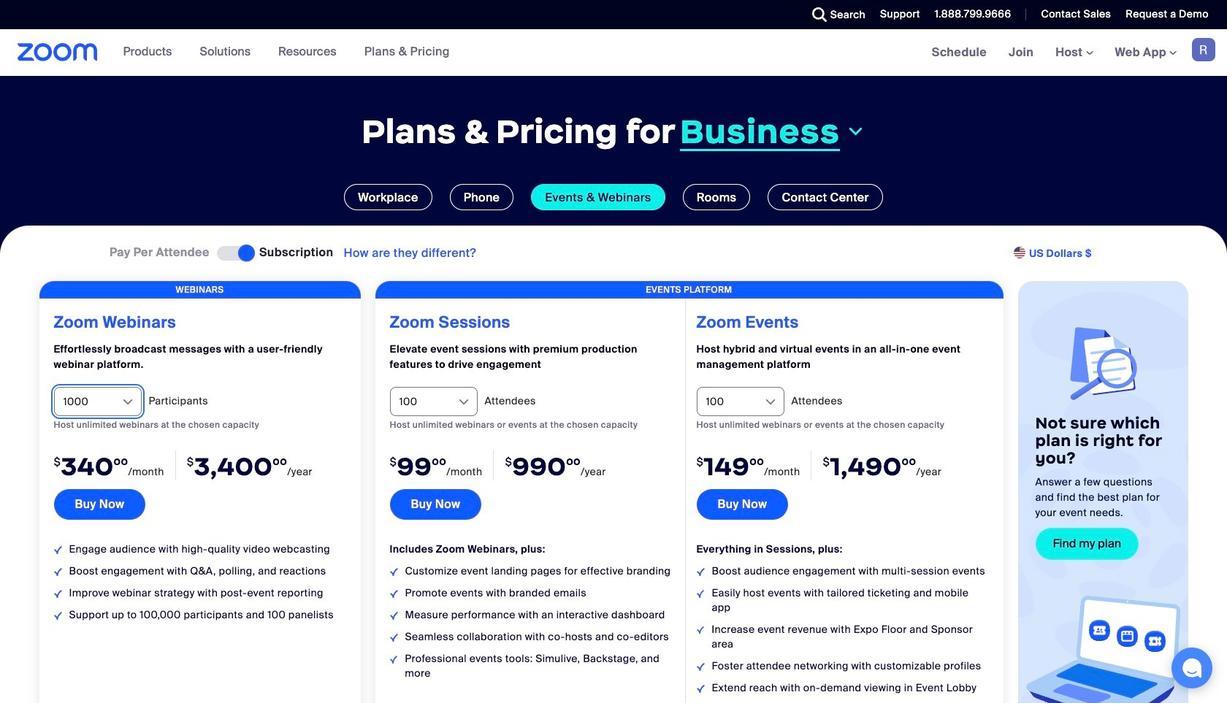 Task type: describe. For each thing, give the bounding box(es) containing it.
meetings navigation
[[921, 29, 1227, 77]]

selected subscription toggle button pressed element
[[217, 245, 252, 262]]

down image
[[846, 123, 866, 141]]

zoom logo image
[[18, 43, 98, 61]]

open chat image
[[1182, 658, 1203, 679]]

selected subscription toggle button pressed image
[[217, 246, 252, 261]]



Task type: locate. For each thing, give the bounding box(es) containing it.
product information navigation
[[98, 29, 461, 76]]

show options image
[[456, 395, 471, 410]]

include image
[[390, 568, 398, 576], [54, 590, 62, 598], [697, 627, 704, 635], [390, 634, 398, 642], [390, 656, 398, 664], [697, 663, 705, 671], [697, 685, 705, 693]]

main content
[[0, 29, 1227, 704]]

show options image
[[120, 395, 135, 410]]

tabs of zoom services tab list
[[22, 184, 1205, 210]]

banner
[[0, 29, 1227, 77]]

profile picture image
[[1192, 38, 1216, 61]]

include image
[[54, 546, 62, 554], [54, 568, 62, 576], [697, 568, 705, 576], [390, 590, 398, 598], [697, 590, 705, 598], [54, 612, 62, 620], [390, 612, 398, 620]]



Task type: vqa. For each thing, say whether or not it's contained in the screenshot.
Open chat IMAGE
yes



